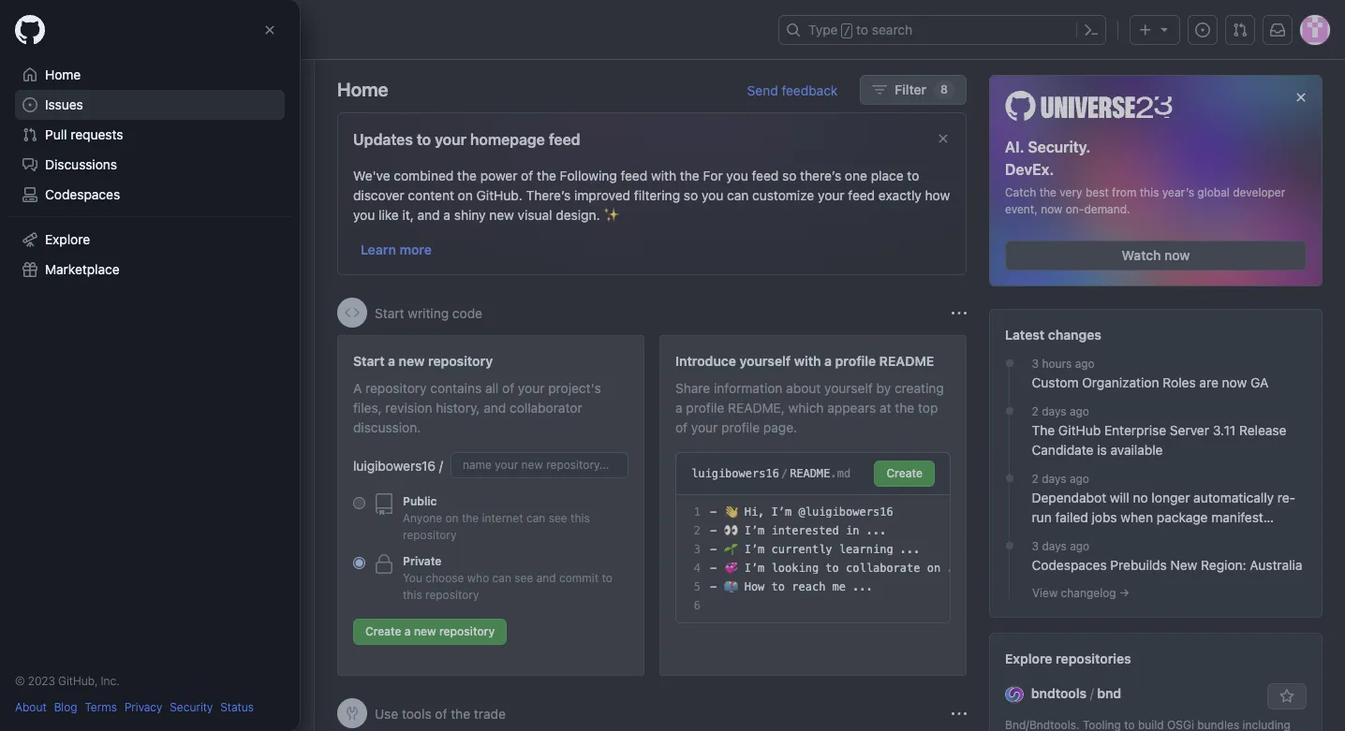 Task type: describe. For each thing, give the bounding box(es) containing it.
the left trade
[[451, 706, 471, 722]]

import repository
[[174, 206, 278, 222]]

4
[[694, 562, 701, 575]]

the inside ai. security. devex. catch the very best from this year's global developer event, now on-demand.
[[1040, 185, 1057, 199]]

we've combined the power of the following feed with the for you feed so there's one place to discover content on github. there's improved filtering so you can customize your feed exactly how you like it, and a shiny new visual design. ✨
[[353, 168, 950, 223]]

5 - from the top
[[710, 581, 717, 594]]

a up "revision"
[[388, 353, 396, 369]]

1 horizontal spatial you
[[702, 187, 724, 203]]

updates
[[353, 131, 413, 148]]

will
[[1110, 490, 1130, 506]]

dialog containing home
[[0, 0, 300, 732]]

start
[[79, 130, 107, 146]]

improved
[[575, 187, 631, 203]]

to left start
[[64, 130, 76, 146]]

dependabot will no longer automatically re- run failed jobs when package manifest changes link
[[1032, 488, 1307, 545]]

contributing
[[136, 170, 209, 186]]

github,
[[58, 675, 98, 689]]

can inside private you choose who can see and commit to this repository
[[493, 572, 512, 586]]

yourself inside share information about yourself by creating a profile readme, which appears at the top of your profile page.
[[825, 380, 873, 396]]

the inside share information about yourself by creating a profile readme, which appears at the top of your profile page.
[[895, 400, 915, 416]]

dot fill image
[[1002, 471, 1017, 486]]

1 horizontal spatial home
[[337, 79, 389, 100]]

/ for luigibowers16 /
[[439, 458, 443, 474]]

dot fill image for custom organization roles are now ga
[[1002, 356, 1017, 371]]

issue opened image
[[1196, 22, 1211, 37]]

place
[[871, 168, 904, 184]]

to left search
[[857, 22, 869, 37]]

lock image
[[373, 554, 395, 576]]

readme,
[[728, 400, 785, 416]]

ai.
[[1006, 138, 1025, 155]]

learning
[[840, 544, 894, 557]]

security
[[170, 701, 213, 715]]

recent activity
[[22, 259, 117, 275]]

→
[[1120, 586, 1130, 600]]

feed up 'filtering'
[[621, 168, 648, 184]]

there's
[[800, 168, 842, 184]]

prebuilds
[[1111, 557, 1168, 573]]

your inside "a repository contains all of your project's files, revision history, and collaborator discussion."
[[518, 380, 545, 396]]

explore element
[[990, 75, 1323, 732]]

can inside public anyone on the internet can see this repository
[[527, 512, 546, 526]]

repository up the existing
[[224, 130, 285, 146]]

a up share information about yourself by creating a profile readme, which appears at the top of your profile page.
[[825, 353, 832, 369]]

of inside we've combined the power of the following feed with the for you feed so there's one place to discover content on github. there's improved filtering so you can customize your feed exactly how you like it, and a shiny new visual design. ✨
[[521, 168, 533, 184]]

3 for codespaces prebuilds new region: australia
[[1032, 539, 1039, 553]]

to left it.
[[213, 170, 225, 186]]

blog link
[[54, 700, 77, 717]]

your up combined
[[435, 131, 467, 148]]

the github enterprise server 3.11 release candidate is available link
[[1032, 420, 1307, 460]]

... right collaborate
[[948, 562, 968, 575]]

codespaces link
[[15, 180, 285, 210]]

to inside private you choose who can see and commit to this repository
[[602, 572, 613, 586]]

repository up contains at the left of page
[[428, 353, 493, 369]]

i'm right hi,
[[772, 506, 792, 519]]

pull requests link
[[15, 120, 285, 150]]

... up collaborate
[[900, 544, 921, 557]]

it.
[[229, 170, 240, 186]]

2 horizontal spatial you
[[727, 168, 749, 184]]

following
[[560, 168, 617, 184]]

run
[[1032, 509, 1052, 525]]

repositories
[[1056, 651, 1132, 667]]

repository inside create a new repository 'button'
[[439, 625, 495, 639]]

code image
[[345, 306, 360, 321]]

close image
[[1294, 90, 1309, 105]]

... up learning
[[867, 525, 887, 538]]

security.
[[1028, 138, 1091, 155]]

reach
[[792, 581, 826, 594]]

ago for custom
[[1076, 357, 1095, 371]]

manifest
[[1212, 509, 1264, 525]]

2 vertical spatial you
[[353, 207, 375, 223]]

start writing code
[[375, 305, 483, 321]]

3 inside 1 - 👋 hi, i'm @luigibowers16 2 - 👀 i'm interested in ... 3 - 🌱 i'm currently learning ... 4 - 💞️ i'm looking to collaborate on ... 5 - 📫 how to reach me ... 6
[[694, 544, 701, 557]]

enterprise
[[1105, 422, 1167, 438]]

and inside private you choose who can see and commit to this repository
[[537, 572, 556, 586]]

i'm right 🌱
[[745, 544, 765, 557]]

event,
[[1006, 202, 1038, 216]]

to up 'me'
[[826, 562, 840, 575]]

learn
[[361, 242, 396, 258]]

collaborator
[[510, 400, 583, 416]]

revision
[[386, 400, 432, 416]]

repository inside create repository link
[[83, 203, 147, 219]]

repository down "for"
[[22, 170, 84, 186]]

by
[[877, 380, 891, 396]]

server
[[1170, 422, 1210, 438]]

the left power
[[457, 168, 477, 184]]

.md
[[831, 468, 851, 481]]

for
[[22, 150, 39, 166]]

a inside 'button'
[[405, 625, 411, 639]]

recent
[[22, 259, 67, 275]]

is
[[1098, 442, 1107, 458]]

roles
[[1163, 374, 1196, 390]]

demand.
[[1085, 202, 1131, 216]]

more
[[400, 242, 432, 258]]

introduce yourself with a profile readme element
[[660, 336, 968, 677]]

codespaces prebuilds new region: australia link
[[1032, 555, 1307, 575]]

hi,
[[745, 506, 765, 519]]

currently
[[772, 544, 833, 557]]

the left for
[[680, 168, 700, 184]]

0 horizontal spatial yourself
[[740, 353, 791, 369]]

homepage
[[470, 131, 545, 148]]

8
[[941, 82, 948, 97]]

universe23 image
[[1006, 91, 1173, 120]]

import repository link
[[174, 206, 278, 222]]

3.11
[[1213, 422, 1236, 438]]

0 horizontal spatial home
[[45, 67, 81, 82]]

0 horizontal spatial so
[[684, 187, 698, 203]]

send feedback
[[747, 82, 838, 98]]

keep
[[103, 170, 132, 186]]

3 - from the top
[[710, 544, 717, 557]]

explore for explore repositories
[[1006, 651, 1053, 667]]

start for start a new repository
[[353, 353, 385, 369]]

contains
[[430, 380, 482, 396]]

repository down it.
[[217, 206, 278, 222]]

i'm down hi,
[[745, 525, 765, 538]]

to up combined
[[417, 131, 431, 148]]

over
[[162, 150, 188, 166]]

re-
[[1278, 490, 1296, 506]]

failed
[[1056, 509, 1089, 525]]

feed up following
[[549, 131, 581, 148]]

@luigibowers16
[[799, 506, 894, 519]]

we've
[[353, 168, 390, 184]]

a inside we've combined the power of the following feed with the for you feed so there's one place to discover content on github. there's improved filtering so you can customize your feed exactly how you like it, and a shiny new visual design. ✨
[[444, 207, 451, 223]]

top
[[918, 400, 938, 416]]

idea
[[82, 150, 107, 166]]

issues link
[[15, 90, 285, 120]]

explore repositories navigation
[[990, 633, 1323, 732]]

repository inside public anyone on the internet can see this repository
[[403, 529, 457, 543]]

combined
[[394, 168, 454, 184]]

this inside private you choose who can see and commit to this repository
[[403, 589, 422, 603]]

status
[[221, 701, 254, 715]]

create up an
[[169, 130, 209, 146]]

terms
[[85, 701, 117, 715]]

activity
[[70, 259, 117, 275]]

explore for explore
[[45, 231, 90, 247]]

1 vertical spatial profile
[[686, 400, 725, 416]]

github.
[[477, 187, 523, 203]]

ai. security. devex. catch the very best from this year's global developer event, now on-demand.
[[1006, 138, 1286, 216]]

the
[[1032, 422, 1055, 438]]

updates to your homepage feed
[[353, 131, 581, 148]]

a right "for"
[[43, 150, 50, 166]]

creating
[[895, 380, 944, 396]]

to down idea
[[87, 170, 100, 186]]

code
[[453, 305, 483, 321]]

create for create a new repository
[[365, 625, 402, 639]]

/ for bndtools / bnd
[[1091, 686, 1094, 702]]

anyone
[[403, 512, 442, 526]]

dependabot
[[1032, 490, 1107, 506]]

create a new repository button
[[353, 619, 507, 646]]

inc.
[[101, 675, 120, 689]]

of inside "a repository contains all of your project's files, revision history, and collaborator discussion."
[[502, 380, 515, 396]]

3 for custom organization roles are now ga
[[1032, 357, 1039, 371]]

3 hours ago custom organization roles are now ga
[[1032, 357, 1269, 390]]

on inside we've combined the power of the following feed with the for you feed so there's one place to discover content on github. there's improved filtering so you can customize your feed exactly how you like it, and a shiny new visual design. ✨
[[458, 187, 473, 203]]

create a new repository
[[365, 625, 495, 639]]

why am i seeing this? image
[[952, 306, 967, 321]]

new inside 'button'
[[414, 625, 436, 639]]

changes inside 2 days ago dependabot will no longer automatically re- run failed jobs when package manifest changes
[[1032, 529, 1084, 545]]

0 vertical spatial changes
[[1049, 327, 1102, 343]]

first
[[100, 107, 125, 123]]

none submit inside introduce yourself with a profile readme element
[[875, 461, 935, 487]]

filtering
[[634, 187, 680, 203]]

with inside introduce yourself with a profile readme element
[[794, 353, 822, 369]]

discussions
[[45, 157, 117, 172]]



Task type: locate. For each thing, give the bounding box(es) containing it.
/ up anyone
[[439, 458, 443, 474]]

ago down failed
[[1070, 539, 1090, 553]]

1 vertical spatial and
[[484, 400, 506, 416]]

about
[[15, 701, 47, 715]]

luigibowers16
[[353, 458, 436, 474], [692, 468, 780, 481]]

of right all
[[502, 380, 515, 396]]

1 vertical spatial explore
[[1006, 651, 1053, 667]]

the up there's
[[537, 168, 557, 184]]

1 - from the top
[[710, 506, 717, 519]]

2 inside 2 days ago dependabot will no longer automatically re- run failed jobs when package manifest changes
[[1032, 472, 1039, 486]]

x image
[[936, 131, 951, 146]]

days up the the
[[1042, 404, 1067, 419]]

1 vertical spatial can
[[527, 512, 546, 526]]

organization
[[1083, 374, 1160, 390]]

see
[[549, 512, 568, 526], [515, 572, 534, 586]]

and inside "a repository contains all of your project's files, revision history, and collaborator discussion."
[[484, 400, 506, 416]]

ga
[[1251, 374, 1269, 390]]

dot fill image for codespaces prebuilds new region: australia
[[1002, 538, 1017, 553]]

1 horizontal spatial yourself
[[825, 380, 873, 396]]

/ left bnd
[[1091, 686, 1094, 702]]

/ inside introduce yourself with a profile readme element
[[782, 468, 788, 481]]

now inside ai. security. devex. catch the very best from this year's global developer event, now on-demand.
[[1041, 202, 1063, 216]]

0 vertical spatial so
[[783, 168, 797, 184]]

tools image
[[345, 707, 360, 722]]

🌱
[[724, 544, 738, 557]]

1 vertical spatial days
[[1042, 472, 1067, 486]]

1 horizontal spatial so
[[783, 168, 797, 184]]

2 dot fill image from the top
[[1002, 404, 1017, 419]]

automatically
[[1194, 490, 1275, 506]]

create inside create a new repository 'button'
[[365, 625, 402, 639]]

create inside create repository link
[[38, 203, 80, 219]]

repository inside private you choose who can see and commit to this repository
[[425, 589, 479, 603]]

0 vertical spatial now
[[1041, 202, 1063, 216]]

3 inside the '3 hours ago custom organization roles are now ga'
[[1032, 357, 1039, 371]]

ago for dependabot
[[1070, 472, 1090, 486]]

new inside create your first project ready to start building? create a repository for a new idea or bring over an existing repository to keep contributing to it.
[[53, 150, 78, 166]]

1 horizontal spatial with
[[794, 353, 822, 369]]

luigibowers16 inside introduce yourself with a profile readme element
[[692, 468, 780, 481]]

- left 🌱
[[710, 544, 717, 557]]

to
[[857, 22, 869, 37], [64, 130, 76, 146], [417, 131, 431, 148], [908, 168, 920, 184], [87, 170, 100, 186], [213, 170, 225, 186], [826, 562, 840, 575], [602, 572, 613, 586], [772, 581, 785, 594]]

new down pull
[[53, 150, 78, 166]]

3 left hours
[[1032, 357, 1039, 371]]

0 vertical spatial dot fill image
[[1002, 356, 1017, 371]]

project's
[[548, 380, 601, 396]]

to right how
[[772, 581, 785, 594]]

dot fill image down latest
[[1002, 356, 1017, 371]]

customize
[[753, 187, 815, 203]]

1 vertical spatial yourself
[[825, 380, 873, 396]]

ago inside the '3 hours ago custom organization roles are now ga'
[[1076, 357, 1095, 371]]

0 horizontal spatial you
[[353, 207, 375, 223]]

ago for codespaces
[[1070, 539, 1090, 553]]

👋
[[724, 506, 738, 519]]

start for start writing code
[[375, 305, 404, 321]]

1 vertical spatial start
[[353, 353, 385, 369]]

now right watch
[[1165, 247, 1191, 263]]

2 horizontal spatial this
[[1140, 185, 1160, 199]]

0 horizontal spatial luigibowers16
[[353, 458, 436, 474]]

create down lock icon
[[365, 625, 402, 639]]

notifications image
[[1271, 22, 1286, 37]]

1 horizontal spatial can
[[527, 512, 546, 526]]

2 right dot fill image
[[1032, 472, 1039, 486]]

yourself up information
[[740, 353, 791, 369]]

status link
[[221, 700, 254, 717]]

1 days from the top
[[1042, 404, 1067, 419]]

on inside public anyone on the internet can see this repository
[[446, 512, 459, 526]]

📫
[[724, 581, 738, 594]]

ago for the
[[1070, 404, 1090, 419]]

2 vertical spatial 2
[[694, 525, 701, 538]]

on right anyone
[[446, 512, 459, 526]]

can right internet
[[527, 512, 546, 526]]

to inside we've combined the power of the following feed with the for you feed so there's one place to discover content on github. there's improved filtering so you can customize your feed exactly how you like it, and a shiny new visual design. ✨
[[908, 168, 920, 184]]

new
[[53, 150, 78, 166], [490, 207, 514, 223], [399, 353, 425, 369], [414, 625, 436, 639]]

1 vertical spatial with
[[794, 353, 822, 369]]

release
[[1240, 422, 1287, 438]]

1 vertical spatial changes
[[1032, 529, 1084, 545]]

days for codespaces
[[1042, 539, 1067, 553]]

0 horizontal spatial see
[[515, 572, 534, 586]]

open global navigation menu image
[[22, 22, 37, 37]]

can
[[727, 187, 749, 203], [527, 512, 546, 526], [493, 572, 512, 586]]

0 horizontal spatial readme
[[790, 468, 831, 481]]

repository down who
[[439, 625, 495, 639]]

ago inside "3 days ago codespaces prebuilds new region: australia"
[[1070, 539, 1090, 553]]

this up commit
[[571, 512, 590, 526]]

3 dot fill image from the top
[[1002, 538, 1017, 553]]

git pull request image
[[1233, 22, 1248, 37]]

1 horizontal spatial now
[[1165, 247, 1191, 263]]

2 vertical spatial now
[[1223, 374, 1248, 390]]

2 days ago dependabot will no longer automatically re- run failed jobs when package manifest changes
[[1032, 472, 1296, 545]]

2 days from the top
[[1042, 472, 1067, 486]]

2 horizontal spatial and
[[537, 572, 556, 586]]

introduce yourself with a profile readme
[[676, 353, 935, 369]]

one
[[845, 168, 868, 184]]

0 vertical spatial and
[[418, 207, 440, 223]]

new
[[1171, 557, 1198, 573]]

of inside share information about yourself by creating a profile readme, which appears at the top of your profile page.
[[676, 420, 688, 436]]

- right "4"
[[710, 562, 717, 575]]

can inside we've combined the power of the following feed with the for you feed so there's one place to discover content on github. there's improved filtering so you can customize your feed exactly how you like it, and a shiny new visual design. ✨
[[727, 187, 749, 203]]

2 inside 1 - 👋 hi, i'm @luigibowers16 2 - 👀 i'm interested in ... 3 - 🌱 i'm currently learning ... 4 - 💞️ i'm looking to collaborate on ... 5 - 📫 how to reach me ... 6
[[694, 525, 701, 538]]

and down content
[[418, 207, 440, 223]]

dot fill image up dot fill image
[[1002, 404, 1017, 419]]

page.
[[764, 420, 798, 436]]

2 for dependabot will no longer automatically re- run failed jobs when package manifest changes
[[1032, 472, 1039, 486]]

1 vertical spatial on
[[446, 512, 459, 526]]

you down for
[[702, 187, 724, 203]]

yourself
[[740, 353, 791, 369], [825, 380, 873, 396]]

catch
[[1006, 185, 1037, 199]]

days for dependabot
[[1042, 472, 1067, 486]]

this inside ai. security. devex. catch the very best from this year's global developer event, now on-demand.
[[1140, 185, 1160, 199]]

marketplace link
[[15, 255, 285, 285]]

for
[[703, 168, 723, 184]]

region:
[[1202, 557, 1247, 573]]

a
[[213, 130, 220, 146], [43, 150, 50, 166], [444, 207, 451, 223], [388, 353, 396, 369], [825, 353, 832, 369], [676, 400, 683, 416], [405, 625, 411, 639]]

your down there's in the top of the page
[[818, 187, 845, 203]]

repository down choose at the left of page
[[425, 589, 479, 603]]

2 vertical spatial and
[[537, 572, 556, 586]]

0 horizontal spatial codespaces
[[45, 186, 120, 202]]

changes up hours
[[1049, 327, 1102, 343]]

bndtools
[[1032, 686, 1087, 702]]

with
[[651, 168, 677, 184], [794, 353, 822, 369]]

triangle down image
[[1157, 22, 1172, 37]]

yourself up appears
[[825, 380, 873, 396]]

3 days ago codespaces prebuilds new region: australia
[[1032, 539, 1303, 573]]

luigibowers16 up 👋
[[692, 468, 780, 481]]

0 vertical spatial with
[[651, 168, 677, 184]]

repo image
[[373, 494, 395, 516]]

use tools of the trade
[[375, 706, 506, 722]]

privacy
[[125, 701, 162, 715]]

why am i seeing this? image
[[952, 707, 967, 722]]

see inside public anyone on the internet can see this repository
[[549, 512, 568, 526]]

pull
[[45, 127, 67, 142]]

0 vertical spatial profile
[[836, 353, 876, 369]]

dot fill image for the github enterprise server 3.11 release candidate is available
[[1002, 404, 1017, 419]]

appears
[[828, 400, 877, 416]]

a up the existing
[[213, 130, 220, 146]]

0 horizontal spatial explore
[[45, 231, 90, 247]]

0 vertical spatial 2
[[1032, 404, 1039, 419]]

private you choose who can see and commit to this repository
[[403, 555, 613, 603]]

/ inside create a new repository element
[[439, 458, 443, 474]]

latest changes
[[1006, 327, 1102, 343]]

1 vertical spatial 2
[[1032, 472, 1039, 486]]

no
[[1133, 490, 1149, 506]]

can left "customize"
[[727, 187, 749, 203]]

changes down failed
[[1032, 529, 1084, 545]]

3 up "4"
[[694, 544, 701, 557]]

explore inside navigation
[[1006, 651, 1053, 667]]

2 vertical spatial on
[[928, 562, 941, 575]]

home
[[45, 67, 81, 82], [337, 79, 389, 100]]

0 horizontal spatial can
[[493, 572, 512, 586]]

2 horizontal spatial now
[[1223, 374, 1248, 390]]

3 inside "3 days ago codespaces prebuilds new region: australia"
[[1032, 539, 1039, 553]]

profile up appears
[[836, 353, 876, 369]]

you down discover
[[353, 207, 375, 223]]

✨
[[604, 207, 621, 223]]

explore up recent activity
[[45, 231, 90, 247]]

can right who
[[493, 572, 512, 586]]

create for create repository
[[38, 203, 80, 219]]

create for create your first project ready to start building? create a repository for a new idea or bring over an existing repository to keep contributing to it.
[[22, 107, 65, 123]]

1 horizontal spatial and
[[484, 400, 506, 416]]

None radio
[[353, 498, 365, 510], [353, 558, 365, 570], [353, 498, 365, 510], [353, 558, 365, 570]]

to up exactly
[[908, 168, 920, 184]]

new inside we've combined the power of the following feed with the for you feed so there's one place to discover content on github. there's improved filtering so you can customize your feed exactly how you like it, and a shiny new visual design. ✨
[[490, 207, 514, 223]]

home up updates
[[337, 79, 389, 100]]

luigibowers16 for luigibowers16 / readme .md
[[692, 468, 780, 481]]

/ inside explore repositories navigation
[[1091, 686, 1094, 702]]

dot fill image down dot fill image
[[1002, 538, 1017, 553]]

1 vertical spatial readme
[[790, 468, 831, 481]]

and inside we've combined the power of the following feed with the for you feed so there's one place to discover content on github. there's improved filtering so you can customize your feed exactly how you like it, and a shiny new visual design. ✨
[[418, 207, 440, 223]]

when
[[1121, 509, 1154, 525]]

your inside create your first project ready to start building? create a repository for a new idea or bring over an existing repository to keep contributing to it.
[[68, 107, 96, 123]]

@bndtools profile image
[[1006, 686, 1024, 705]]

design.
[[556, 207, 600, 223]]

close image
[[262, 22, 277, 37]]

tools
[[402, 706, 432, 722]]

/ inside type / to search
[[844, 24, 851, 37]]

power
[[480, 168, 518, 184]]

the right at
[[895, 400, 915, 416]]

1 vertical spatial now
[[1165, 247, 1191, 263]]

the inside public anyone on the internet can see this repository
[[462, 512, 479, 526]]

feed down one
[[848, 187, 875, 203]]

start right code "image"
[[375, 305, 404, 321]]

... right 'me'
[[853, 581, 873, 594]]

1 horizontal spatial luigibowers16
[[692, 468, 780, 481]]

1 horizontal spatial codespaces
[[1032, 557, 1107, 573]]

command palette image
[[1084, 22, 1099, 37]]

None submit
[[875, 461, 935, 487]]

changes
[[1049, 327, 1102, 343], [1032, 529, 1084, 545]]

on
[[458, 187, 473, 203], [446, 512, 459, 526], [928, 562, 941, 575]]

now inside watch now link
[[1165, 247, 1191, 263]]

which
[[789, 400, 824, 416]]

codespaces inside "3 days ago codespaces prebuilds new region: australia"
[[1032, 557, 1107, 573]]

ago
[[1076, 357, 1095, 371], [1070, 404, 1090, 419], [1070, 472, 1090, 486], [1070, 539, 1090, 553]]

2 vertical spatial dot fill image
[[1002, 538, 1017, 553]]

luigibowers16 for luigibowers16 /
[[353, 458, 436, 474]]

now inside the '3 hours ago custom organization roles are now ga'
[[1223, 374, 1248, 390]]

1 vertical spatial so
[[684, 187, 698, 203]]

2023
[[28, 675, 55, 689]]

of right tools
[[435, 706, 447, 722]]

2 vertical spatial days
[[1042, 539, 1067, 553]]

the left very
[[1040, 185, 1057, 199]]

writing
[[408, 305, 449, 321]]

days inside 2 days ago the github enterprise server 3.11 release candidate is available
[[1042, 404, 1067, 419]]

i'm up how
[[745, 562, 765, 575]]

view
[[1033, 586, 1058, 600]]

/ for luigibowers16 / readme .md
[[782, 468, 788, 481]]

this
[[1140, 185, 1160, 199], [571, 512, 590, 526], [403, 589, 422, 603]]

2 horizontal spatial can
[[727, 187, 749, 203]]

on right collaborate
[[928, 562, 941, 575]]

days inside 2 days ago dependabot will no longer automatically re- run failed jobs when package manifest changes
[[1042, 472, 1067, 486]]

your inside share information about yourself by creating a profile readme, which appears at the top of your profile page.
[[691, 420, 718, 436]]

0 vertical spatial codespaces
[[45, 186, 120, 202]]

see right internet
[[549, 512, 568, 526]]

to right commit
[[602, 572, 613, 586]]

a inside share information about yourself by creating a profile readme, which appears at the top of your profile page.
[[676, 400, 683, 416]]

1 horizontal spatial see
[[549, 512, 568, 526]]

plus image
[[1139, 22, 1154, 37]]

ago right hours
[[1076, 357, 1095, 371]]

this right the from
[[1140, 185, 1160, 199]]

ago up "dependabot"
[[1070, 472, 1090, 486]]

2 down 1
[[694, 525, 701, 538]]

very
[[1060, 185, 1083, 199]]

pull requests
[[45, 127, 123, 142]]

readme up @luigibowers16
[[790, 468, 831, 481]]

new down you
[[414, 625, 436, 639]]

0 horizontal spatial and
[[418, 207, 440, 223]]

days for the
[[1042, 404, 1067, 419]]

star this repository image
[[1280, 689, 1295, 704]]

days down run
[[1042, 539, 1067, 553]]

- right 5
[[710, 581, 717, 594]]

ago up github
[[1070, 404, 1090, 419]]

ago inside 2 days ago the github enterprise server 3.11 release candidate is available
[[1070, 404, 1090, 419]]

are
[[1200, 374, 1219, 390]]

luigibowers16 down discussion.
[[353, 458, 436, 474]]

3 days from the top
[[1042, 539, 1067, 553]]

ago inside 2 days ago dependabot will no longer automatically re- run failed jobs when package manifest changes
[[1070, 472, 1090, 486]]

changelog
[[1061, 586, 1117, 600]]

the left internet
[[462, 512, 479, 526]]

private
[[403, 555, 442, 569]]

4 - from the top
[[710, 562, 717, 575]]

shiny
[[454, 207, 486, 223]]

1 vertical spatial you
[[702, 187, 724, 203]]

2 vertical spatial profile
[[722, 420, 760, 436]]

6
[[694, 600, 701, 613]]

filter image
[[873, 82, 888, 97]]

feed up "customize"
[[752, 168, 779, 184]]

start
[[375, 305, 404, 321], [353, 353, 385, 369]]

Repository name text field
[[451, 453, 629, 479]]

so right 'filtering'
[[684, 187, 698, 203]]

days inside "3 days ago codespaces prebuilds new region: australia"
[[1042, 539, 1067, 553]]

0 vertical spatial yourself
[[740, 353, 791, 369]]

0 horizontal spatial now
[[1041, 202, 1063, 216]]

2 - from the top
[[710, 525, 717, 538]]

looking
[[772, 562, 819, 575]]

start inside create a new repository element
[[353, 353, 385, 369]]

visual
[[518, 207, 553, 223]]

2 vertical spatial this
[[403, 589, 422, 603]]

0 vertical spatial can
[[727, 187, 749, 203]]

australia
[[1251, 557, 1303, 573]]

0 vertical spatial on
[[458, 187, 473, 203]]

0 horizontal spatial with
[[651, 168, 677, 184]]

1 horizontal spatial explore
[[1006, 651, 1053, 667]]

now left "ga"
[[1223, 374, 1248, 390]]

on inside 1 - 👋 hi, i'm @luigibowers16 2 - 👀 i'm interested in ... 3 - 🌱 i'm currently learning ... 4 - 💞️ i'm looking to collaborate on ... 5 - 📫 how to reach me ... 6
[[928, 562, 941, 575]]

public anyone on the internet can see this repository
[[403, 495, 590, 543]]

profile down readme, at the right
[[722, 420, 760, 436]]

days
[[1042, 404, 1067, 419], [1042, 472, 1067, 486], [1042, 539, 1067, 553]]

explore link
[[15, 225, 285, 255]]

you
[[403, 572, 423, 586]]

custom organization roles are now ga link
[[1032, 373, 1307, 392]]

2 for the github enterprise server 3.11 release candidate is available
[[1032, 404, 1039, 419]]

0 vertical spatial this
[[1140, 185, 1160, 199]]

- left 👀
[[710, 525, 717, 538]]

1 horizontal spatial this
[[571, 512, 590, 526]]

list
[[97, 15, 768, 45]]

2 vertical spatial can
[[493, 572, 512, 586]]

2 up the the
[[1032, 404, 1039, 419]]

watch now link
[[1006, 240, 1307, 270]]

choose
[[426, 572, 464, 586]]

with inside we've combined the power of the following feed with the for you feed so there's one place to discover content on github. there's improved filtering so you can customize your feed exactly how you like it, and a shiny new visual design. ✨
[[651, 168, 677, 184]]

a left shiny
[[444, 207, 451, 223]]

codespaces up view changelog → "link"
[[1032, 557, 1107, 573]]

new up "revision"
[[399, 353, 425, 369]]

0 vertical spatial see
[[549, 512, 568, 526]]

you right for
[[727, 168, 749, 184]]

public
[[403, 495, 437, 509]]

dialog
[[0, 0, 300, 732]]

bring
[[127, 150, 158, 166]]

create a new repository element
[[353, 351, 629, 653]]

start up a on the left of the page
[[353, 353, 385, 369]]

0 vertical spatial start
[[375, 305, 404, 321]]

create down discussions
[[38, 203, 80, 219]]

blog
[[54, 701, 77, 715]]

1 vertical spatial codespaces
[[1032, 557, 1107, 573]]

0 vertical spatial days
[[1042, 404, 1067, 419]]

1 vertical spatial dot fill image
[[1002, 404, 1017, 419]]

/ for type / to search
[[844, 24, 851, 37]]

0 vertical spatial readme
[[880, 353, 935, 369]]

dot fill image
[[1002, 356, 1017, 371], [1002, 404, 1017, 419], [1002, 538, 1017, 553]]

view changelog →
[[1033, 586, 1130, 600]]

discussion.
[[353, 420, 421, 436]]

3 down run
[[1032, 539, 1039, 553]]

now left on-
[[1041, 202, 1063, 216]]

0 vertical spatial explore
[[45, 231, 90, 247]]

a repository contains all of your project's files, revision history, and collaborator discussion.
[[353, 380, 601, 436]]

your inside we've combined the power of the following feed with the for you feed so there's one place to discover content on github. there's improved filtering so you can customize your feed exactly how you like it, and a shiny new visual design. ✨
[[818, 187, 845, 203]]

repository inside "a repository contains all of your project's files, revision history, and collaborator discussion."
[[366, 380, 427, 396]]

see right who
[[515, 572, 534, 586]]

1 horizontal spatial readme
[[880, 353, 935, 369]]

your down share
[[691, 420, 718, 436]]

and left commit
[[537, 572, 556, 586]]

start a new repository
[[353, 353, 493, 369]]

building?
[[111, 130, 166, 146]]

1 vertical spatial see
[[515, 572, 534, 586]]

developer
[[1233, 185, 1286, 199]]

create up pull
[[22, 107, 65, 123]]

1 dot fill image from the top
[[1002, 356, 1017, 371]]

0 horizontal spatial this
[[403, 589, 422, 603]]

luigibowers16 inside create a new repository element
[[353, 458, 436, 474]]

collaborate
[[846, 562, 921, 575]]

this inside public anyone on the internet can see this repository
[[571, 512, 590, 526]]

repository down keep
[[83, 203, 147, 219]]

see inside private you choose who can see and commit to this repository
[[515, 572, 534, 586]]

1 vertical spatial this
[[571, 512, 590, 526]]

0 vertical spatial you
[[727, 168, 749, 184]]

/
[[844, 24, 851, 37], [439, 458, 443, 474], [782, 468, 788, 481], [1091, 686, 1094, 702]]

and down all
[[484, 400, 506, 416]]

2 inside 2 days ago the github enterprise server 3.11 release candidate is available
[[1032, 404, 1039, 419]]



Task type: vqa. For each thing, say whether or not it's contained in the screenshot.
Make on the left of page
no



